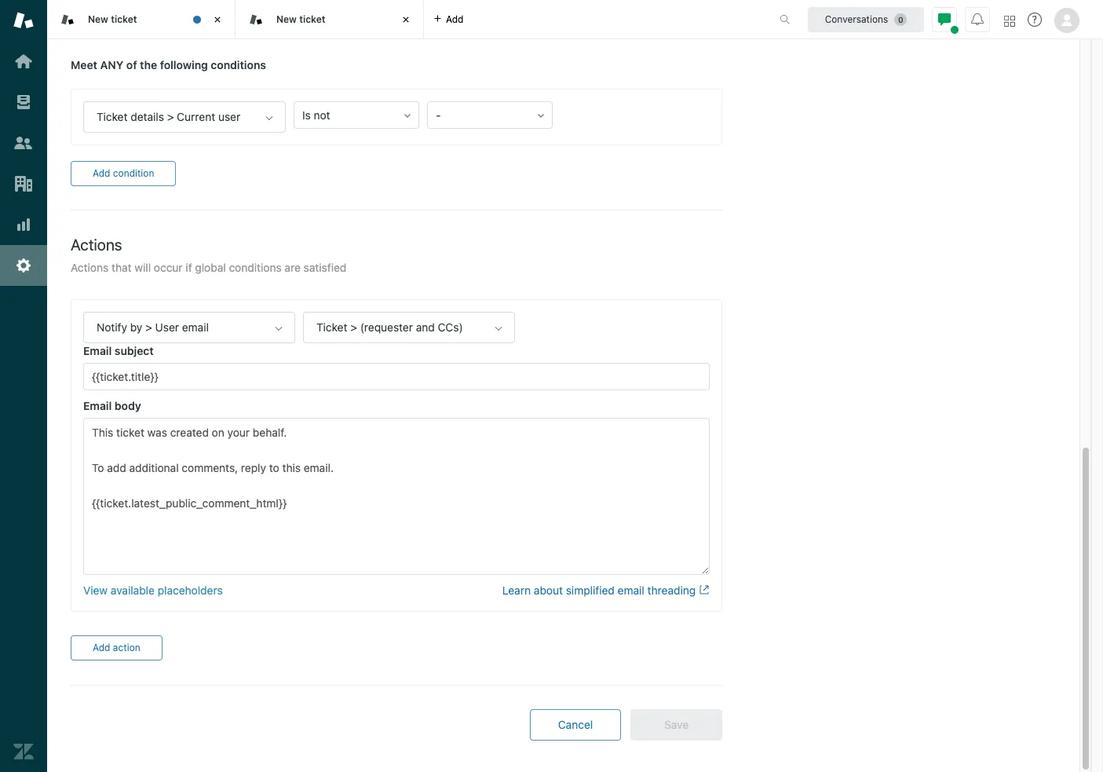 Task type: locate. For each thing, give the bounding box(es) containing it.
new ticket tab
[[47, 0, 236, 39], [236, 0, 424, 39]]

0 horizontal spatial new ticket
[[88, 13, 137, 25]]

new
[[88, 13, 108, 25], [276, 13, 297, 25]]

get started image
[[13, 51, 34, 71]]

button displays agent's chat status as online. image
[[939, 13, 951, 26]]

1 new from the left
[[88, 13, 108, 25]]

2 new from the left
[[276, 13, 297, 25]]

get help image
[[1028, 13, 1042, 27]]

1 new ticket tab from the left
[[47, 0, 236, 39]]

1 horizontal spatial new
[[276, 13, 297, 25]]

new ticket
[[88, 13, 137, 25], [276, 13, 326, 25]]

1 horizontal spatial ticket
[[299, 13, 326, 25]]

2 ticket from the left
[[299, 13, 326, 25]]

0 horizontal spatial new
[[88, 13, 108, 25]]

2 new ticket from the left
[[276, 13, 326, 25]]

ticket
[[111, 13, 137, 25], [299, 13, 326, 25]]

1 close image from the left
[[210, 12, 225, 27]]

2 new ticket tab from the left
[[236, 0, 424, 39]]

1 ticket from the left
[[111, 13, 137, 25]]

0 horizontal spatial ticket
[[111, 13, 137, 25]]

reporting image
[[13, 214, 34, 235]]

zendesk products image
[[1005, 15, 1016, 26]]

new for second new ticket tab from left
[[276, 13, 297, 25]]

1 horizontal spatial new ticket
[[276, 13, 326, 25]]

close image
[[210, 12, 225, 27], [398, 12, 414, 27]]

1 new ticket from the left
[[88, 13, 137, 25]]

zendesk image
[[13, 741, 34, 762]]

admin image
[[13, 255, 34, 276]]

main element
[[0, 0, 47, 772]]

1 horizontal spatial close image
[[398, 12, 414, 27]]

zendesk support image
[[13, 10, 34, 31]]

0 horizontal spatial close image
[[210, 12, 225, 27]]

conversations
[[825, 13, 889, 25]]

add
[[446, 13, 464, 25]]



Task type: describe. For each thing, give the bounding box(es) containing it.
conversations button
[[808, 7, 924, 32]]

tabs tab list
[[47, 0, 763, 39]]

new ticket for first new ticket tab from left
[[88, 13, 137, 25]]

ticket for first new ticket tab from left
[[111, 13, 137, 25]]

notifications image
[[972, 13, 984, 26]]

new for first new ticket tab from left
[[88, 13, 108, 25]]

ticket for second new ticket tab from left
[[299, 13, 326, 25]]

add button
[[424, 0, 473, 38]]

new ticket for second new ticket tab from left
[[276, 13, 326, 25]]

2 close image from the left
[[398, 12, 414, 27]]

customers image
[[13, 133, 34, 153]]

organizations image
[[13, 174, 34, 194]]

views image
[[13, 92, 34, 112]]



